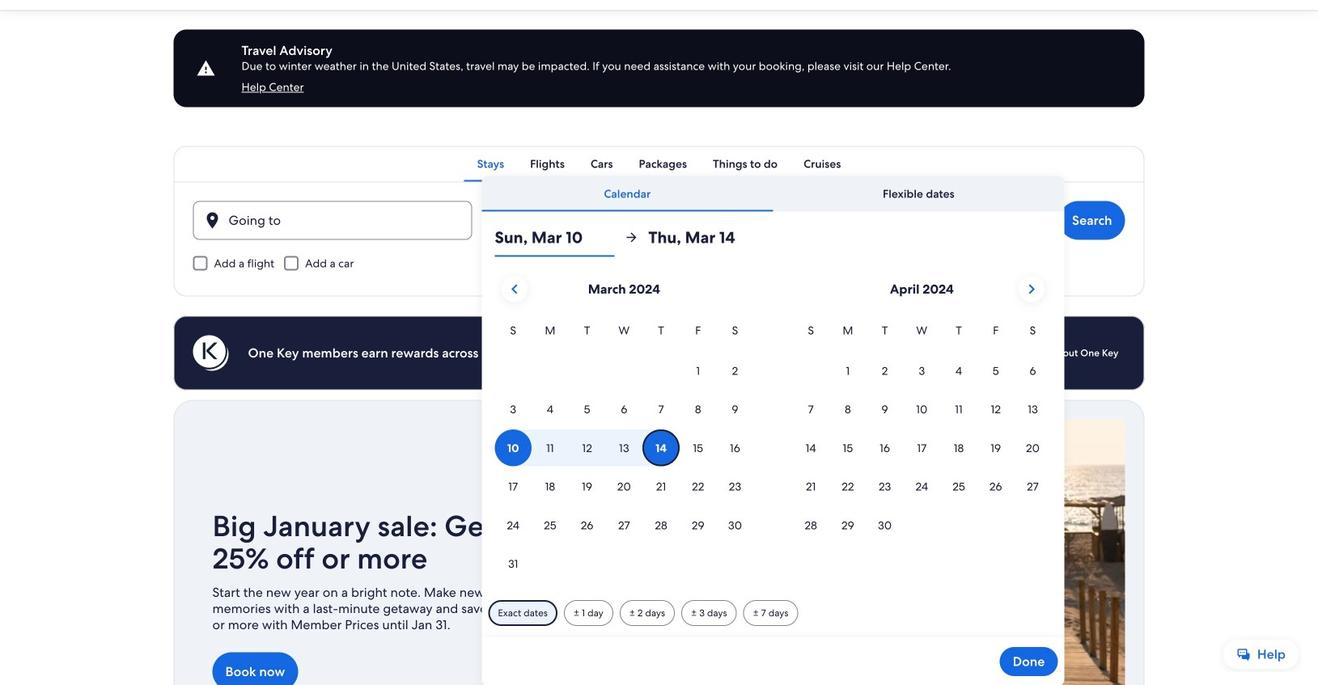 Task type: vqa. For each thing, say whether or not it's contained in the screenshot.
car suppliers logo
no



Task type: describe. For each thing, give the bounding box(es) containing it.
april 2024 element
[[793, 322, 1051, 546]]

travel alert notification region
[[154, 10, 1164, 107]]



Task type: locate. For each thing, give the bounding box(es) containing it.
main content
[[0, 10, 1318, 685]]

march 2024 element
[[495, 322, 754, 584]]

directional image
[[624, 230, 639, 245]]

previous month image
[[505, 280, 524, 299]]

tab list
[[174, 146, 1145, 182], [482, 176, 1064, 212]]

application
[[495, 270, 1051, 584]]

next month image
[[1022, 280, 1041, 299]]



